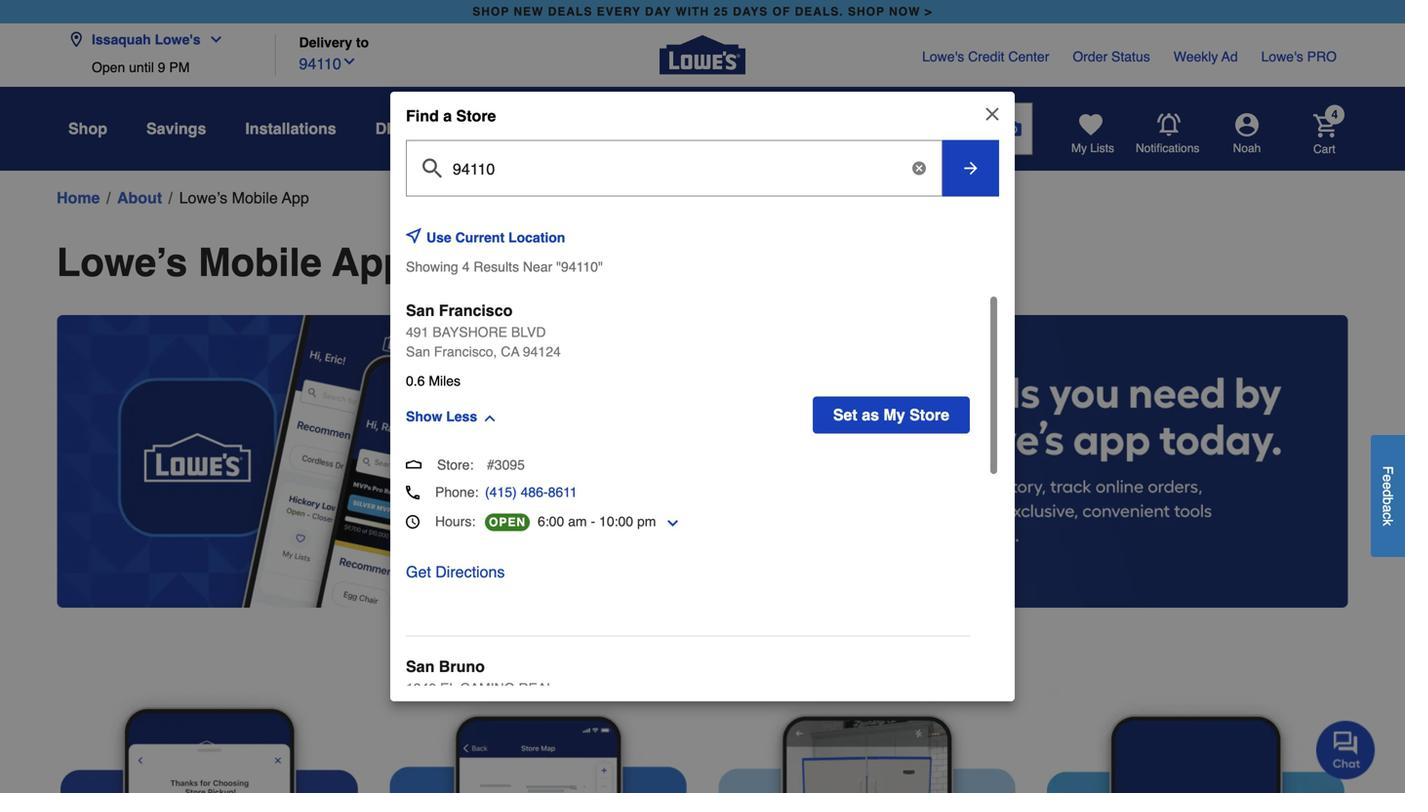 Task type: vqa. For each thing, say whether or not it's contained in the screenshot.
Clear All "button"
no



Task type: locate. For each thing, give the bounding box(es) containing it.
chat invite button image
[[1317, 721, 1377, 780]]

0 horizontal spatial ca
[[478, 701, 497, 716]]

open down issaquah
[[92, 60, 125, 75]]

until
[[129, 60, 154, 75]]

0 horizontal spatial my
[[884, 406, 906, 424]]

my lists
[[1072, 142, 1115, 155]]

mobile inside lowe's mobile app link
[[232, 189, 278, 207]]

lowe's up the pm
[[155, 32, 201, 47]]

ca
[[501, 344, 520, 360], [478, 701, 497, 716]]

f
[[1381, 466, 1397, 475]]

shop new deals every day with 25 days of deals. shop now > link
[[469, 0, 937, 23]]

4 left results on the left of the page
[[462, 259, 470, 275]]

weekly ad link
[[1174, 47, 1239, 66]]

lowe's mobile app link
[[179, 186, 309, 210]]

1 vertical spatial a
[[1381, 505, 1397, 513]]

lowe's down about link on the left of page
[[57, 240, 188, 285]]

1 horizontal spatial my
[[1072, 142, 1088, 155]]

app
[[282, 189, 309, 207], [332, 240, 407, 285]]

open down phone: (415) 486-8611
[[489, 516, 526, 530]]

k
[[1381, 520, 1397, 526]]

lowe's
[[155, 32, 201, 47], [923, 49, 965, 64], [1262, 49, 1304, 64]]

1 horizontal spatial lowe's
[[923, 49, 965, 64]]

e
[[1381, 475, 1397, 482], [1381, 482, 1397, 490]]

1 horizontal spatial a
[[1381, 505, 1397, 513]]

1 vertical spatial ca
[[478, 701, 497, 716]]

lowe's home improvement lists image
[[1080, 113, 1103, 137]]

installations
[[245, 120, 337, 138]]

location image
[[68, 32, 84, 47]]

camera image
[[1004, 119, 1024, 139]]

1 horizontal spatial open
[[489, 516, 526, 530]]

1 horizontal spatial 4
[[1332, 108, 1339, 121]]

1 horizontal spatial shop
[[848, 5, 885, 19]]

store right as
[[910, 406, 950, 424]]

486-
[[521, 485, 548, 500]]

1 vertical spatial lowe's mobile app
[[57, 240, 407, 285]]

1 horizontal spatial app
[[332, 240, 407, 285]]

a right find
[[443, 107, 452, 125]]

of
[[773, 5, 791, 19]]

1 vertical spatial 4
[[462, 259, 470, 275]]

lowe's inside lowe's credit center link
[[923, 49, 965, 64]]

get directions
[[406, 563, 505, 581]]

c
[[1381, 513, 1397, 520]]

0 horizontal spatial 4
[[462, 259, 470, 275]]

shop new deals every day with 25 days of deals. shop now >
[[473, 5, 933, 19]]

lowe's left credit
[[923, 49, 965, 64]]

&
[[406, 120, 417, 138]]

with
[[676, 5, 710, 19]]

mobile down installations "button"
[[232, 189, 278, 207]]

san up 491
[[406, 302, 435, 320]]

find
[[406, 107, 439, 125]]

10:00
[[600, 514, 634, 530]]

show
[[406, 409, 443, 425]]

ad
[[1222, 49, 1239, 64]]

mobile
[[232, 189, 278, 207], [198, 240, 322, 285]]

deals
[[548, 5, 593, 19]]

1 shop from the left
[[473, 5, 510, 19]]

0 horizontal spatial store
[[457, 107, 496, 125]]

shop left new
[[473, 5, 510, 19]]

app down installations "button"
[[282, 189, 309, 207]]

a up k
[[1381, 505, 1397, 513]]

1 horizontal spatial store
[[910, 406, 950, 424]]

results
[[474, 259, 519, 275]]

e up b
[[1381, 482, 1397, 490]]

0 vertical spatial ca
[[501, 344, 520, 360]]

savings button
[[146, 111, 206, 146]]

1340
[[406, 681, 437, 697]]

ca inside san bruno 1340 el camino real san bruno, ca 94066
[[478, 701, 497, 716]]

my lists link
[[1072, 113, 1115, 156]]

showing
[[406, 259, 459, 275]]

lowe's mobile app down installations "button"
[[179, 189, 309, 207]]

my
[[1072, 142, 1088, 155], [884, 406, 906, 424]]

miles
[[429, 373, 461, 389]]

set as my store
[[834, 406, 950, 424]]

0 vertical spatial a
[[443, 107, 452, 125]]

am
[[568, 514, 587, 530]]

issaquah lowe's
[[92, 32, 201, 47]]

camino
[[460, 681, 515, 697]]

chevron down image
[[201, 32, 224, 47]]

open for open until 9 pm
[[92, 60, 125, 75]]

new
[[514, 5, 544, 19]]

weekly ad
[[1174, 49, 1239, 64]]

san down 491
[[406, 344, 430, 360]]

lowe's mobile app
[[179, 189, 309, 207], [57, 240, 407, 285]]

app left use
[[332, 240, 407, 285]]

shop left now
[[848, 5, 885, 19]]

3 san from the top
[[406, 658, 435, 676]]

history image
[[406, 516, 420, 529]]

san down '1340'
[[406, 701, 430, 716]]

el
[[440, 681, 457, 697]]

lowe's right the about
[[179, 189, 228, 207]]

(415)
[[485, 485, 517, 500]]

san francisco link
[[406, 299, 513, 323]]

d
[[1381, 490, 1397, 497]]

set as my store button
[[813, 397, 971, 434]]

diy
[[376, 120, 402, 138]]

lowe's left 'pro' at the right top
[[1262, 49, 1304, 64]]

hours
[[435, 514, 472, 530]]

store:
[[437, 457, 474, 473]]

0 horizontal spatial shop
[[473, 5, 510, 19]]

show less
[[406, 409, 478, 425]]

-
[[591, 514, 596, 530]]

find a store
[[406, 107, 496, 125]]

e up d
[[1381, 475, 1397, 482]]

lowe's credit center link
[[923, 47, 1050, 66]]

lowe's mobile app down lowe's mobile app link
[[57, 240, 407, 285]]

mobile down lowe's mobile app link
[[198, 240, 322, 285]]

san
[[406, 302, 435, 320], [406, 344, 430, 360], [406, 658, 435, 676], [406, 701, 430, 716]]

1 horizontal spatial ca
[[501, 344, 520, 360]]

store right find
[[457, 107, 496, 125]]

94066
[[500, 701, 538, 716]]

the lowe's app displaying the app homepage for both d i y and pro users. image
[[57, 315, 1349, 608]]

lowe's inside the issaquah lowe's button
[[155, 32, 201, 47]]

home
[[57, 189, 100, 207]]

use current location button
[[427, 216, 597, 259]]

my left lists
[[1072, 142, 1088, 155]]

ca down blvd
[[501, 344, 520, 360]]

1 vertical spatial store
[[910, 406, 950, 424]]

2 horizontal spatial lowe's
[[1262, 49, 1304, 64]]

1 san from the top
[[406, 302, 435, 320]]

gps image
[[406, 228, 422, 244]]

0 horizontal spatial lowe's
[[155, 32, 201, 47]]

ca down camino
[[478, 701, 497, 716]]

0 horizontal spatial app
[[282, 189, 309, 207]]

lowe's pro link
[[1262, 47, 1338, 66]]

days
[[733, 5, 769, 19]]

san up '1340'
[[406, 658, 435, 676]]

0 vertical spatial mobile
[[232, 189, 278, 207]]

0 horizontal spatial a
[[443, 107, 452, 125]]

0 vertical spatial 4
[[1332, 108, 1339, 121]]

current
[[456, 230, 505, 245]]

my right as
[[884, 406, 906, 424]]

open
[[92, 60, 125, 75], [489, 516, 526, 530]]

lowe's inside lowe's pro link
[[1262, 49, 1304, 64]]

f e e d b a c k button
[[1372, 435, 1406, 557]]

8611
[[548, 485, 578, 500]]

1 vertical spatial open
[[489, 516, 526, 530]]

4 up cart
[[1332, 108, 1339, 121]]

deals.
[[795, 5, 844, 19]]

0 vertical spatial lowe's mobile app
[[179, 189, 309, 207]]

ca inside san francisco 491 bayshore blvd san francisco, ca 94124
[[501, 344, 520, 360]]

1 vertical spatial my
[[884, 406, 906, 424]]

0 vertical spatial open
[[92, 60, 125, 75]]

0 horizontal spatial open
[[92, 60, 125, 75]]

a smartphone showing a patio chair with a map indicating the location of the chair in the store. image
[[390, 686, 687, 794]]

None search field
[[500, 103, 1033, 173]]

shop
[[68, 120, 107, 138]]

chevron down image
[[342, 54, 357, 69]]

Zip Code, City, State or Store # text field
[[414, 150, 935, 179]]

1 vertical spatial app
[[332, 240, 407, 285]]



Task type: describe. For each thing, give the bounding box(es) containing it.
as
[[862, 406, 880, 424]]

credit
[[969, 49, 1005, 64]]

diy & ideas button
[[376, 111, 461, 146]]

2 san from the top
[[406, 344, 430, 360]]

issaquah lowe's button
[[68, 20, 232, 60]]

lowe's pro
[[1262, 49, 1338, 64]]

a smartphone showing a blue screen with the lowe's pro logo. image
[[1048, 686, 1345, 794]]

about link
[[117, 186, 162, 210]]

9
[[158, 60, 165, 75]]

center
[[1009, 49, 1050, 64]]

a smartphone showing an image of a french door refrigerator superimposed over a home kitchen. image
[[719, 686, 1016, 794]]

0 vertical spatial app
[[282, 189, 309, 207]]

about
[[117, 189, 162, 207]]

close image
[[983, 104, 1003, 124]]

notifications
[[1136, 142, 1200, 155]]

now
[[890, 5, 921, 19]]

real
[[519, 681, 555, 697]]

showing                                      4                                     results near "94110"
[[406, 259, 603, 275]]

san bruno 1340 el camino real san bruno, ca 94066
[[406, 658, 555, 716]]

pm
[[638, 514, 657, 530]]

>
[[925, 5, 933, 19]]

home link
[[57, 186, 100, 210]]

shop button
[[68, 111, 107, 146]]

pagoda image
[[406, 457, 422, 473]]

phone image
[[406, 486, 420, 500]]

issaquah
[[92, 32, 151, 47]]

my inside button
[[884, 406, 906, 424]]

1 vertical spatial mobile
[[198, 240, 322, 285]]

use current location
[[427, 230, 566, 245]]

f e e d b a c k
[[1381, 466, 1397, 526]]

lowe's home improvement notification center image
[[1158, 113, 1181, 137]]

6:00
[[538, 514, 565, 530]]

"94110"
[[557, 259, 603, 275]]

bayshore
[[433, 325, 508, 340]]

noah
[[1234, 142, 1262, 155]]

ideas
[[421, 120, 461, 138]]

1 e from the top
[[1381, 475, 1397, 482]]

order status
[[1073, 49, 1151, 64]]

:
[[472, 514, 476, 530]]

#3095
[[487, 457, 525, 473]]

lists
[[1091, 142, 1115, 155]]

25
[[714, 5, 729, 19]]

phone:
[[435, 485, 479, 500]]

location
[[509, 230, 566, 245]]

0.6 miles
[[406, 373, 461, 389]]

lowe's for lowe's credit center
[[923, 49, 965, 64]]

4 san from the top
[[406, 701, 430, 716]]

get
[[406, 563, 431, 581]]

phone: (415) 486-8611
[[435, 485, 578, 500]]

to
[[356, 35, 369, 50]]

search image
[[960, 117, 980, 137]]

open for open
[[489, 516, 526, 530]]

6:00 am - 10:00 pm
[[538, 514, 657, 530]]

lowe's home improvement logo image
[[660, 12, 746, 98]]

hours :
[[435, 514, 476, 530]]

0 vertical spatial my
[[1072, 142, 1088, 155]]

b
[[1381, 497, 1397, 505]]

Search Query text field
[[501, 103, 945, 154]]

less
[[446, 409, 478, 425]]

2 e from the top
[[1381, 482, 1397, 490]]

(415) 486-8611 link
[[485, 483, 578, 502]]

a inside button
[[1381, 505, 1397, 513]]

store inside button
[[910, 406, 950, 424]]

0 vertical spatial store
[[457, 107, 496, 125]]

blvd
[[512, 325, 546, 340]]

delivery to
[[299, 35, 369, 50]]

installations button
[[245, 111, 337, 146]]

1 vertical spatial lowe's
[[57, 240, 188, 285]]

arrow right image
[[962, 159, 981, 178]]

day
[[645, 5, 672, 19]]

san bruno link
[[406, 656, 485, 679]]

weekly
[[1174, 49, 1219, 64]]

lowe's for lowe's pro
[[1262, 49, 1304, 64]]

bruno
[[439, 658, 485, 676]]

status
[[1112, 49, 1151, 64]]

use
[[427, 230, 452, 245]]

lowe's credit center
[[923, 49, 1050, 64]]

cart
[[1314, 142, 1336, 156]]

491
[[406, 325, 429, 340]]

set
[[834, 406, 858, 424]]

2 shop from the left
[[848, 5, 885, 19]]

94124
[[523, 344, 561, 360]]

lowe's home improvement cart image
[[1314, 114, 1338, 137]]

94110
[[299, 55, 342, 73]]

directions
[[436, 563, 505, 581]]

order status link
[[1073, 47, 1151, 66]]

noah button
[[1201, 113, 1295, 156]]

0 vertical spatial lowe's
[[179, 189, 228, 207]]

diy & ideas
[[376, 120, 461, 138]]

94110 button
[[299, 50, 357, 76]]

a smartphone showing the lowe's app mobile check-in screen with curbside pickup selected. image
[[61, 686, 358, 794]]

every
[[597, 5, 641, 19]]

order
[[1073, 49, 1108, 64]]

near
[[523, 259, 553, 275]]



